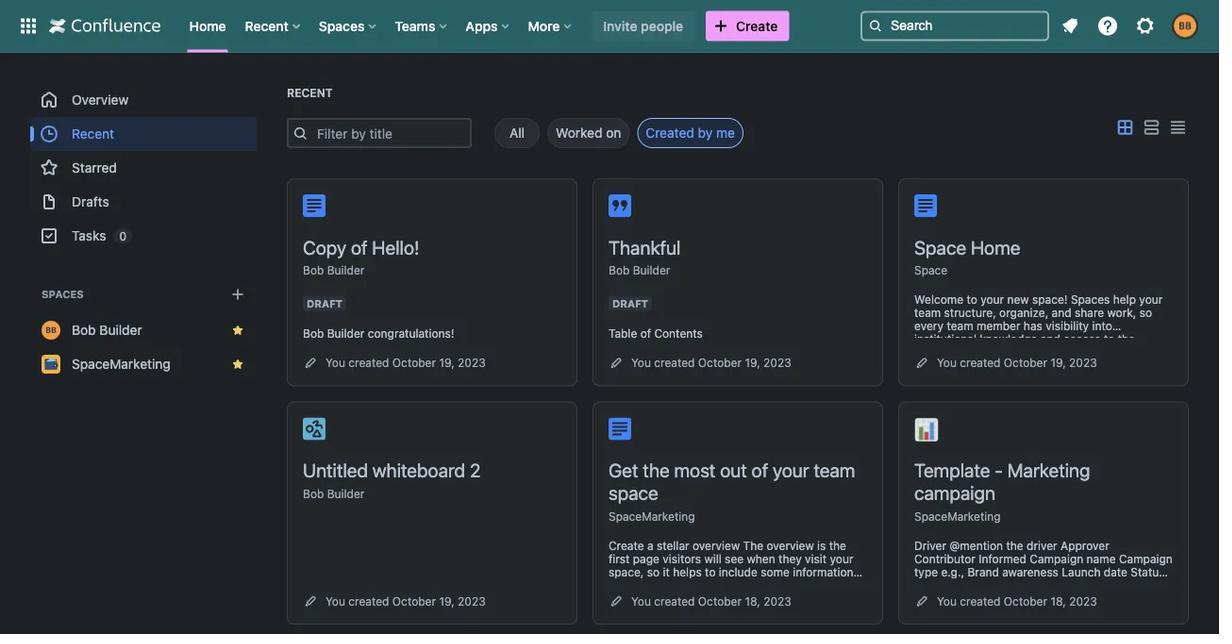 Task type: locate. For each thing, give the bounding box(es) containing it.
spacemarketing down bob builder
[[72, 356, 171, 372]]

you created october 19, 2023
[[326, 356, 486, 369], [631, 356, 791, 369], [937, 356, 1097, 369], [326, 594, 486, 608]]

whiteboard image
[[303, 418, 326, 440]]

1 vertical spatial of
[[640, 327, 651, 340]]

spaces
[[319, 18, 365, 33], [42, 288, 84, 301]]

0 horizontal spatial you created october 18, 2023
[[631, 594, 791, 608]]

create
[[736, 18, 778, 33]]

people
[[641, 18, 683, 33]]

2 horizontal spatial spacemarketing link
[[914, 510, 1001, 523]]

0 horizontal spatial home
[[189, 18, 226, 33]]

1 vertical spatial space
[[914, 264, 948, 277]]

your
[[773, 459, 809, 481]]

recent
[[245, 18, 289, 33], [287, 86, 333, 100], [72, 126, 114, 142]]

bob builder link
[[303, 264, 365, 277], [609, 264, 670, 277], [30, 313, 257, 347], [303, 487, 365, 500]]

worked on
[[556, 125, 621, 141]]

0
[[119, 229, 126, 243]]

worked
[[556, 125, 602, 141]]

:bar_chart: image
[[914, 418, 939, 442], [914, 418, 939, 442]]

spacemarketing
[[72, 356, 171, 372], [609, 510, 695, 523], [914, 510, 1001, 523]]

of right table
[[640, 327, 651, 340]]

1 draft from the left
[[307, 297, 343, 310]]

1 horizontal spatial spacemarketing
[[609, 510, 695, 523]]

page image up get
[[609, 418, 631, 440]]

1 horizontal spatial spaces
[[319, 18, 365, 33]]

0 horizontal spatial 18,
[[745, 594, 760, 608]]

0 vertical spatial unstar this space image
[[230, 323, 245, 338]]

draft up table
[[612, 297, 648, 310]]

you created october 18, 2023
[[631, 594, 791, 608], [937, 594, 1097, 608]]

page image for copy of hello!
[[303, 194, 326, 217]]

1 horizontal spatial of
[[640, 327, 651, 340]]

of right out
[[752, 459, 768, 481]]

1 horizontal spatial home
[[971, 236, 1021, 258]]

0 horizontal spatial page image
[[303, 194, 326, 217]]

builder down 'untitled'
[[327, 487, 365, 500]]

builder
[[327, 264, 365, 277], [633, 264, 670, 277], [99, 322, 142, 338], [327, 327, 365, 340], [327, 487, 365, 500]]

2 horizontal spatial of
[[752, 459, 768, 481]]

0 horizontal spatial of
[[351, 236, 368, 258]]

banner
[[0, 0, 1219, 53]]

of right copy at the top left
[[351, 236, 368, 258]]

1 vertical spatial unstar this space image
[[230, 357, 245, 372]]

cards image
[[1113, 116, 1136, 139]]

builder inside copy of hello! bob builder
[[327, 264, 365, 277]]

space home space
[[914, 236, 1021, 277]]

draft down copy at the top left
[[307, 297, 343, 310]]

whiteboard
[[373, 459, 465, 481]]

space
[[914, 236, 966, 258], [914, 264, 948, 277]]

draft for of
[[307, 297, 343, 310]]

0 vertical spatial space
[[914, 236, 966, 258]]

0 vertical spatial spaces
[[319, 18, 365, 33]]

builder down copy at the top left
[[327, 264, 365, 277]]

spacemarketing link for get the most out of your team space
[[609, 510, 695, 523]]

most
[[674, 459, 716, 481]]

bob builder link for thankful
[[609, 264, 670, 277]]

0 vertical spatial of
[[351, 236, 368, 258]]

19,
[[439, 356, 455, 369], [745, 356, 760, 369], [1051, 356, 1066, 369], [439, 594, 455, 608]]

of for hello!
[[351, 236, 368, 258]]

2 space from the top
[[914, 264, 948, 277]]

1 you created october 18, 2023 from the left
[[631, 594, 791, 608]]

out
[[720, 459, 747, 481]]

2023
[[458, 356, 486, 369], [763, 356, 791, 369], [1069, 356, 1097, 369], [458, 594, 486, 608], [764, 594, 791, 608], [1069, 594, 1097, 608]]

1 vertical spatial spaces
[[42, 288, 84, 301]]

group
[[30, 83, 257, 253]]

recent down recent dropdown button
[[287, 86, 333, 100]]

2 you created october 18, 2023 from the left
[[937, 594, 1097, 608]]

you created october 18, 2023 for of
[[631, 594, 791, 608]]

2 unstar this space image from the top
[[230, 357, 245, 372]]

18, for spacemarketing
[[1051, 594, 1066, 608]]

2 vertical spatial recent
[[72, 126, 114, 142]]

recent right home link
[[245, 18, 289, 33]]

banner containing home
[[0, 0, 1219, 53]]

1 unstar this space image from the top
[[230, 323, 245, 338]]

space
[[609, 482, 658, 504]]

congratulations!
[[368, 327, 454, 340]]

template - marketing campaign spacemarketing
[[914, 459, 1090, 523]]

space link
[[914, 264, 948, 277]]

0 horizontal spatial spacemarketing link
[[30, 347, 257, 381]]

help icon image
[[1097, 15, 1119, 37]]

builder inside thankful bob builder
[[633, 264, 670, 277]]

spacemarketing down campaign
[[914, 510, 1001, 523]]

created
[[349, 356, 389, 369], [654, 356, 695, 369], [960, 356, 1001, 369], [349, 594, 389, 608], [654, 594, 695, 608], [960, 594, 1001, 608]]

page image up space link
[[914, 194, 937, 217]]

2 horizontal spatial page image
[[914, 194, 937, 217]]

1 18, from the left
[[745, 594, 760, 608]]

tab list
[[472, 118, 743, 148]]

1 horizontal spatial draft
[[612, 297, 648, 310]]

18,
[[745, 594, 760, 608], [1051, 594, 1066, 608]]

table
[[609, 327, 637, 340]]

bob builder link for untitled whiteboard 2
[[303, 487, 365, 500]]

builder down thankful
[[633, 264, 670, 277]]

recent link
[[30, 117, 257, 151]]

spaces button
[[313, 11, 383, 41]]

1 horizontal spatial you created october 18, 2023
[[937, 594, 1097, 608]]

on
[[606, 125, 621, 141]]

unstar this space image
[[230, 323, 245, 338], [230, 357, 245, 372]]

2 vertical spatial of
[[752, 459, 768, 481]]

spacemarketing link
[[30, 347, 257, 381], [609, 510, 695, 523], [914, 510, 1001, 523]]

confluence image
[[49, 15, 161, 37], [49, 15, 161, 37]]

2 draft from the left
[[612, 297, 648, 310]]

home
[[189, 18, 226, 33], [971, 236, 1021, 258]]

you
[[326, 356, 345, 369], [631, 356, 651, 369], [937, 356, 957, 369], [326, 594, 345, 608], [631, 594, 651, 608], [937, 594, 957, 608]]

bob inside copy of hello! bob builder
[[303, 264, 324, 277]]

2 horizontal spatial spacemarketing
[[914, 510, 1001, 523]]

october
[[392, 356, 436, 369], [698, 356, 742, 369], [1004, 356, 1047, 369], [392, 594, 436, 608], [698, 594, 742, 608], [1004, 594, 1047, 608]]

1 horizontal spatial spacemarketing link
[[609, 510, 695, 523]]

Filter by title field
[[311, 120, 470, 146]]

1 horizontal spatial page image
[[609, 418, 631, 440]]

compact list image
[[1166, 116, 1189, 139]]

contents
[[654, 327, 703, 340]]

spacemarketing link down space
[[609, 510, 695, 523]]

created
[[646, 125, 694, 141]]

draft
[[307, 297, 343, 310], [612, 297, 648, 310]]

of inside copy of hello! bob builder
[[351, 236, 368, 258]]

unstar this space image for spacemarketing
[[230, 357, 245, 372]]

of
[[351, 236, 368, 258], [640, 327, 651, 340], [752, 459, 768, 481]]

page image
[[303, 194, 326, 217], [914, 194, 937, 217], [609, 418, 631, 440]]

created by me button
[[637, 118, 743, 148]]

copy
[[303, 236, 346, 258]]

bob
[[303, 264, 324, 277], [609, 264, 630, 277], [72, 322, 96, 338], [303, 327, 324, 340], [303, 487, 324, 500]]

starred
[[72, 160, 117, 176]]

2 18, from the left
[[1051, 594, 1066, 608]]

drafts
[[72, 194, 109, 209]]

spacemarketing link down campaign
[[914, 510, 1001, 523]]

0 vertical spatial home
[[189, 18, 226, 33]]

spaces up bob builder
[[42, 288, 84, 301]]

bob inside untitled whiteboard 2 bob builder
[[303, 487, 324, 500]]

page image up copy at the top left
[[303, 194, 326, 217]]

you created october 18, 2023 for spacemarketing
[[937, 594, 1097, 608]]

recent up starred
[[72, 126, 114, 142]]

unstar this space image inside spacemarketing link
[[230, 357, 245, 372]]

bob inside thankful bob builder
[[609, 264, 630, 277]]

spacemarketing link down bob builder
[[30, 347, 257, 381]]

1 vertical spatial home
[[971, 236, 1021, 258]]

spaces right recent dropdown button
[[319, 18, 365, 33]]

0 vertical spatial recent
[[245, 18, 289, 33]]

home inside global element
[[189, 18, 226, 33]]

spacemarketing down space
[[609, 510, 695, 523]]

1 horizontal spatial 18,
[[1051, 594, 1066, 608]]

0 horizontal spatial draft
[[307, 297, 343, 310]]



Task type: vqa. For each thing, say whether or not it's contained in the screenshot.
Settings Icon
yes



Task type: describe. For each thing, give the bounding box(es) containing it.
appswitcher icon image
[[17, 15, 40, 37]]

recent button
[[239, 11, 307, 41]]

worked on button
[[547, 118, 630, 148]]

spacemarketing inside get the most out of your team space spacemarketing
[[609, 510, 695, 523]]

builder left 'congratulations!' on the left bottom
[[327, 327, 365, 340]]

bob builder congratulations!
[[303, 327, 454, 340]]

invite people button
[[592, 11, 695, 41]]

create button
[[706, 11, 789, 41]]

create a space image
[[226, 283, 249, 306]]

2
[[470, 459, 481, 481]]

list image
[[1140, 116, 1163, 139]]

page image for get the most out of your team space
[[609, 418, 631, 440]]

builder inside untitled whiteboard 2 bob builder
[[327, 487, 365, 500]]

apps
[[466, 18, 498, 33]]

spacemarketing link for template - marketing campaign
[[914, 510, 1001, 523]]

home link
[[184, 11, 232, 41]]

unstar this space image for bob builder
[[230, 323, 245, 338]]

settings icon image
[[1134, 15, 1157, 37]]

tab list containing all
[[472, 118, 743, 148]]

builder down the 0
[[99, 322, 142, 338]]

drafts link
[[30, 185, 257, 219]]

more button
[[522, 11, 579, 41]]

bob builder link for copy of hello!
[[303, 264, 365, 277]]

Search field
[[861, 11, 1049, 41]]

untitled
[[303, 459, 368, 481]]

teams
[[395, 18, 435, 33]]

thankful
[[609, 236, 681, 258]]

by
[[698, 125, 713, 141]]

page image for space home
[[914, 194, 937, 217]]

overview link
[[30, 83, 257, 117]]

teams button
[[389, 11, 454, 41]]

notification icon image
[[1059, 15, 1081, 37]]

invite people
[[603, 18, 683, 33]]

home inside space home space
[[971, 236, 1021, 258]]

starred link
[[30, 151, 257, 185]]

recent inside dropdown button
[[245, 18, 289, 33]]

team
[[814, 459, 855, 481]]

created by me
[[646, 125, 735, 141]]

of for contents
[[640, 327, 651, 340]]

18, for of
[[745, 594, 760, 608]]

spaces inside spaces "popup button"
[[319, 18, 365, 33]]

all button
[[494, 118, 540, 148]]

blog image
[[609, 194, 631, 217]]

the
[[643, 459, 670, 481]]

search image
[[868, 18, 883, 33]]

of inside get the most out of your team space spacemarketing
[[752, 459, 768, 481]]

thankful bob builder
[[609, 236, 681, 277]]

draft for bob
[[612, 297, 648, 310]]

hello!
[[372, 236, 419, 258]]

template
[[914, 459, 990, 481]]

invite
[[603, 18, 637, 33]]

more
[[528, 18, 560, 33]]

marketing
[[1008, 459, 1090, 481]]

1 space from the top
[[914, 236, 966, 258]]

0 horizontal spatial spacemarketing
[[72, 356, 171, 372]]

spacemarketing inside template - marketing campaign spacemarketing
[[914, 510, 1001, 523]]

table of contents
[[609, 327, 703, 340]]

0 horizontal spatial spaces
[[42, 288, 84, 301]]

recent inside 'link'
[[72, 126, 114, 142]]

campaign
[[914, 482, 996, 504]]

get
[[609, 459, 638, 481]]

-
[[995, 459, 1003, 481]]

1 vertical spatial recent
[[287, 86, 333, 100]]

overview
[[72, 92, 129, 108]]

all
[[510, 125, 525, 141]]

apps button
[[460, 11, 517, 41]]

tasks
[[72, 228, 106, 243]]

me
[[716, 125, 735, 141]]

get the most out of your team space spacemarketing
[[609, 459, 855, 523]]

bob builder
[[72, 322, 142, 338]]

untitled whiteboard 2 bob builder
[[303, 459, 481, 500]]

group containing overview
[[30, 83, 257, 253]]

copy of hello! bob builder
[[303, 236, 419, 277]]

global element
[[11, 0, 857, 52]]



